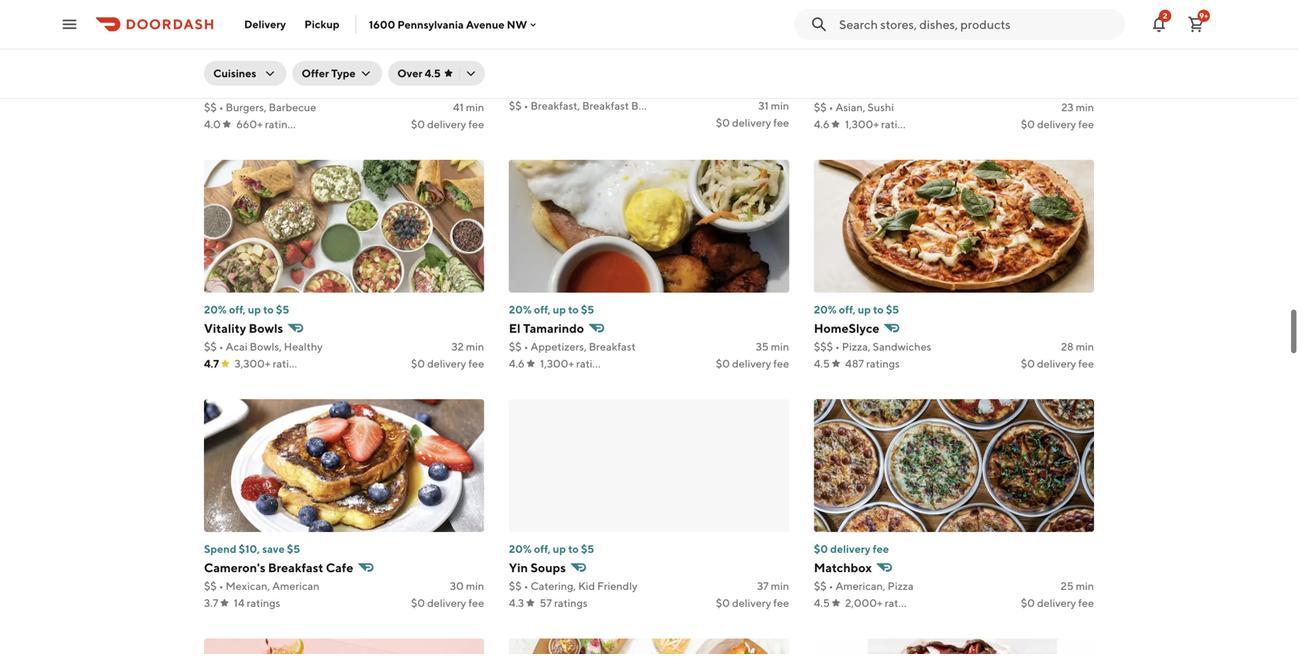 Task type: vqa. For each thing, say whether or not it's contained in the screenshot.
bottommost free
no



Task type: describe. For each thing, give the bounding box(es) containing it.
41 min
[[453, 101, 484, 114]]

$0 for yin soups
[[716, 597, 730, 610]]

fee down 23 min
[[1079, 118, 1095, 131]]

asian,
[[836, 101, 866, 114]]

vitality bowls
[[204, 321, 283, 336]]

delivery down 23
[[1038, 118, 1077, 131]]

sandwiches
[[873, 341, 932, 353]]

over
[[398, 67, 423, 80]]

delivery for cameron's breakfast cafe
[[427, 597, 466, 610]]

pickup
[[305, 18, 340, 31]]

cameron's breakfast cafe
[[204, 561, 354, 576]]

37 min
[[757, 580, 790, 593]]

burrito
[[631, 99, 666, 112]]

burgers,
[[226, 101, 267, 114]]

to for the greene turtle
[[263, 64, 274, 77]]

0 vertical spatial 1,300+ ratings
[[845, 118, 915, 131]]

32
[[452, 341, 464, 353]]

catering,
[[531, 580, 576, 593]]

ratings for el tamarindo
[[576, 358, 610, 370]]

min for el tamarindo
[[771, 341, 790, 353]]

delivery for yin soups
[[732, 597, 772, 610]]

off, for the greene turtle
[[229, 64, 246, 77]]

acai
[[226, 341, 248, 353]]

to for el tamarindo
[[568, 303, 579, 316]]

delivery up the matchbox
[[831, 543, 871, 556]]

$0 delivery fee down 23
[[1021, 118, 1095, 131]]

healthy
[[284, 341, 323, 353]]

american,
[[836, 580, 886, 593]]

soups
[[531, 561, 566, 576]]

35
[[756, 341, 769, 353]]

delivery down 31
[[732, 116, 772, 129]]

$5 for el tamarindo
[[581, 303, 594, 316]]

1600
[[369, 18, 395, 31]]

1600 pennsylvania avenue nw button
[[369, 18, 540, 31]]

41
[[453, 101, 464, 114]]

cuisines button
[[204, 61, 286, 86]]

delivery button
[[235, 12, 295, 37]]

$0 for homeslyce
[[1021, 358, 1035, 370]]

20% off, up to $5 for homeslyce
[[814, 303, 899, 316]]

• for vitality bowls
[[219, 341, 224, 353]]

sushi
[[868, 101, 894, 114]]

$0 delivery fee for yin soups
[[716, 597, 790, 610]]

660+ ratings
[[236, 118, 299, 131]]

up for el tamarindo
[[553, 303, 566, 316]]

delivery for homeslyce
[[1038, 358, 1077, 370]]

min right 23
[[1076, 101, 1095, 114]]

up for homeslyce
[[858, 303, 871, 316]]

0 vertical spatial 1,300+
[[845, 118, 879, 131]]

min for yin soups
[[771, 580, 790, 593]]

fee for vitality bowls
[[469, 358, 484, 370]]

$$ • asian, sushi
[[814, 101, 894, 114]]

$0 delivery fee for el tamarindo
[[716, 358, 790, 370]]

$0 for cameron's breakfast cafe
[[411, 597, 425, 610]]

ratings down sushi
[[882, 118, 915, 131]]

0 horizontal spatial 4.6
[[509, 358, 525, 370]]

el
[[509, 321, 521, 336]]

37
[[757, 580, 769, 593]]

pizza,
[[842, 341, 871, 353]]

4.5 for matchbox
[[814, 597, 830, 610]]

friendly
[[597, 580, 638, 593]]

cafe
[[326, 561, 354, 576]]

offer type button
[[293, 61, 382, 86]]

30 min
[[450, 580, 484, 593]]

breakfast,
[[531, 99, 580, 112]]

$0 delivery fee for cameron's breakfast cafe
[[411, 597, 484, 610]]

20% for homeslyce
[[814, 303, 837, 316]]

tamarindo
[[523, 321, 584, 336]]

23
[[1062, 101, 1074, 114]]

cuisines
[[213, 67, 256, 80]]

• for el tamarindo
[[524, 341, 529, 353]]

$5 for yin soups
[[581, 543, 594, 556]]

american
[[272, 580, 320, 593]]

$$ • appetizers, breakfast
[[509, 341, 636, 353]]

breakfast for breakfast,
[[582, 99, 629, 112]]

$5 for vitality bowls
[[276, 303, 289, 316]]

$0 for matchbox
[[1021, 597, 1035, 610]]

open menu image
[[60, 15, 79, 34]]

appetizers,
[[531, 341, 587, 353]]

kid
[[578, 580, 595, 593]]

• for matchbox
[[829, 580, 834, 593]]

14
[[234, 597, 245, 610]]

9+ button
[[1181, 9, 1212, 40]]

min right 31
[[771, 99, 790, 112]]

offer type
[[302, 67, 356, 80]]

9+
[[1200, 11, 1209, 20]]

30
[[450, 580, 464, 593]]

delivery
[[244, 18, 286, 31]]

20% for the greene turtle
[[204, 64, 227, 77]]

off, for el tamarindo
[[534, 303, 551, 316]]

yin
[[509, 561, 528, 576]]

$$ • burgers, barbecue
[[204, 101, 316, 114]]

2 vertical spatial breakfast
[[268, 561, 324, 576]]

the
[[204, 82, 226, 96]]

$$ for the greene turtle
[[204, 101, 217, 114]]

3,300+ ratings
[[235, 358, 306, 370]]

4.5 inside over 4.5 button
[[425, 67, 441, 80]]

$5 right save
[[287, 543, 300, 556]]

pizza
[[888, 580, 914, 593]]

$$ • american, pizza
[[814, 580, 914, 593]]

28
[[1062, 341, 1074, 353]]

to for yin soups
[[568, 543, 579, 556]]

57 ratings
[[540, 597, 588, 610]]

spend
[[204, 543, 237, 556]]

fee for matchbox
[[1079, 597, 1095, 610]]

min for matchbox
[[1076, 580, 1095, 593]]

delivery for matchbox
[[1038, 597, 1077, 610]]

over 4.5
[[398, 67, 441, 80]]

off, for yin soups
[[534, 543, 551, 556]]

2
[[1163, 11, 1168, 20]]

turtle
[[274, 82, 308, 96]]

ratings for matchbox
[[885, 597, 919, 610]]

1 items, open order cart image
[[1187, 15, 1206, 34]]

25
[[1061, 580, 1074, 593]]

$0 delivery fee up the matchbox
[[814, 543, 889, 556]]

31
[[759, 99, 769, 112]]

the greene turtle
[[204, 82, 308, 96]]

to for homeslyce
[[874, 303, 884, 316]]

31 min
[[759, 99, 790, 112]]



Task type: locate. For each thing, give the bounding box(es) containing it.
fee down 31 min
[[774, 116, 790, 129]]

ratings for cameron's breakfast cafe
[[247, 597, 280, 610]]

20% off, up to $5 up tamarindo
[[509, 303, 594, 316]]

off, up yin soups
[[534, 543, 551, 556]]

20% off, up to $5 for yin soups
[[509, 543, 594, 556]]

$0 delivery fee down 41
[[411, 118, 484, 131]]

• left asian,
[[829, 101, 834, 114]]

1 vertical spatial 4.6
[[509, 358, 525, 370]]

vitality
[[204, 321, 246, 336]]

1,300+ ratings down sushi
[[845, 118, 915, 131]]

1 horizontal spatial 1,300+
[[845, 118, 879, 131]]

ratings for vitality bowls
[[273, 358, 306, 370]]

$$ up 3.7
[[204, 580, 217, 593]]

el tamarindo
[[509, 321, 584, 336]]

25 min
[[1061, 580, 1095, 593]]

to up tamarindo
[[568, 303, 579, 316]]

ratings down $$ • appetizers, breakfast
[[576, 358, 610, 370]]

20% up yin
[[509, 543, 532, 556]]

35 min
[[756, 341, 790, 353]]

$5 up bowls
[[276, 303, 289, 316]]

2,000+ ratings
[[846, 597, 919, 610]]

$0 delivery fee down 25
[[1021, 597, 1095, 610]]

fee down 35 min
[[774, 358, 790, 370]]

$0 delivery fee for matchbox
[[1021, 597, 1095, 610]]

14 ratings
[[234, 597, 280, 610]]

fee for the greene turtle
[[469, 118, 484, 131]]

$$ up 4.7
[[204, 341, 217, 353]]

1 vertical spatial 1,300+ ratings
[[540, 358, 610, 370]]

to up the greene turtle
[[263, 64, 274, 77]]

off, for homeslyce
[[839, 303, 856, 316]]

$5 up tamarindo
[[581, 303, 594, 316]]

$0 for vitality bowls
[[411, 358, 425, 370]]

bowls,
[[250, 341, 282, 353]]

4.5 right over on the top left of page
[[425, 67, 441, 80]]

$$ down el
[[509, 341, 522, 353]]

$$ left asian,
[[814, 101, 827, 114]]

offer
[[302, 67, 329, 80]]

delivery down 37
[[732, 597, 772, 610]]

• right $$$
[[836, 341, 840, 353]]

fee down 41 min
[[469, 118, 484, 131]]

delivery
[[732, 116, 772, 129], [427, 118, 466, 131], [1038, 118, 1077, 131], [427, 358, 466, 370], [732, 358, 772, 370], [1038, 358, 1077, 370], [831, 543, 871, 556], [427, 597, 466, 610], [732, 597, 772, 610], [1038, 597, 1077, 610]]

$$ • acai bowls, healthy
[[204, 341, 323, 353]]

23 min
[[1062, 101, 1095, 114]]

0 horizontal spatial 1,300+ ratings
[[540, 358, 610, 370]]

breakfast for appetizers,
[[589, 341, 636, 353]]

up for vitality bowls
[[248, 303, 261, 316]]

1,300+ ratings
[[845, 118, 915, 131], [540, 358, 610, 370]]

$0 delivery fee for the greene turtle
[[411, 118, 484, 131]]

$0 delivery fee down 30
[[411, 597, 484, 610]]

delivery down 32 at bottom
[[427, 358, 466, 370]]

$10,
[[239, 543, 260, 556]]

nw
[[507, 18, 527, 31]]

Store search: begin typing to search for stores available on DoorDash text field
[[840, 16, 1116, 33]]

min for the greene turtle
[[466, 101, 484, 114]]

1600 pennsylvania avenue nw
[[369, 18, 527, 31]]

matchbox
[[814, 561, 872, 576]]

$$ for cameron's breakfast cafe
[[204, 580, 217, 593]]

over 4.5 button
[[388, 61, 485, 86]]

4.5 for homeslyce
[[814, 358, 830, 370]]

off, up homeslyce
[[839, 303, 856, 316]]

$5 up sandwiches
[[886, 303, 899, 316]]

breakfast left burrito
[[582, 99, 629, 112]]

$5
[[276, 64, 289, 77], [276, 303, 289, 316], [581, 303, 594, 316], [886, 303, 899, 316], [287, 543, 300, 556], [581, 543, 594, 556]]

breakfast
[[582, 99, 629, 112], [589, 341, 636, 353], [268, 561, 324, 576]]

off,
[[229, 64, 246, 77], [229, 303, 246, 316], [534, 303, 551, 316], [839, 303, 856, 316], [534, 543, 551, 556]]

cameron's
[[204, 561, 266, 576]]

pennsylvania
[[398, 18, 464, 31]]

ratings down barbecue
[[265, 118, 299, 131]]

4.7
[[204, 358, 219, 370]]

0 horizontal spatial 1,300+
[[540, 358, 574, 370]]

• for homeslyce
[[836, 341, 840, 353]]

$0 delivery fee down 37
[[716, 597, 790, 610]]

20% up vitality
[[204, 303, 227, 316]]

20%
[[204, 64, 227, 77], [204, 303, 227, 316], [509, 303, 532, 316], [814, 303, 837, 316], [509, 543, 532, 556]]

1 horizontal spatial 1,300+ ratings
[[845, 118, 915, 131]]

1 vertical spatial 4.5
[[814, 358, 830, 370]]

bowls
[[249, 321, 283, 336]]

to up bowls
[[263, 303, 274, 316]]

delivery down 41
[[427, 118, 466, 131]]

2 vertical spatial 4.5
[[814, 597, 830, 610]]

min right 35
[[771, 341, 790, 353]]

1,300+
[[845, 118, 879, 131], [540, 358, 574, 370]]

4.3
[[509, 597, 524, 610]]

ratings down '$$ • mexican, american'
[[247, 597, 280, 610]]

$5 for the greene turtle
[[276, 64, 289, 77]]

avenue
[[466, 18, 505, 31]]

min right 25
[[1076, 580, 1095, 593]]

• left 'acai'
[[219, 341, 224, 353]]

min for homeslyce
[[1076, 341, 1095, 353]]

$0 delivery fee down 35
[[716, 358, 790, 370]]

20% off, up to $5 for el tamarindo
[[509, 303, 594, 316]]

4.0
[[204, 118, 221, 131]]

0 vertical spatial 4.5
[[425, 67, 441, 80]]

up up soups
[[553, 543, 566, 556]]

$$ • catering, kid friendly
[[509, 580, 638, 593]]

fee
[[774, 116, 790, 129], [469, 118, 484, 131], [1079, 118, 1095, 131], [469, 358, 484, 370], [774, 358, 790, 370], [1079, 358, 1095, 370], [873, 543, 889, 556], [469, 597, 484, 610], [774, 597, 790, 610], [1079, 597, 1095, 610]]

$0 delivery fee down 31
[[716, 116, 790, 129]]

fee for yin soups
[[774, 597, 790, 610]]

20% up homeslyce
[[814, 303, 837, 316]]

to up $$ • catering, kid friendly
[[568, 543, 579, 556]]

fee for el tamarindo
[[774, 358, 790, 370]]

$$ left 'breakfast,'
[[509, 99, 522, 112]]

• down cameron's
[[219, 580, 224, 593]]

$$ for yin soups
[[509, 580, 522, 593]]

ratings down pizza at the right of page
[[885, 597, 919, 610]]

up up the vitality bowls
[[248, 303, 261, 316]]

20% off, up to $5 up the vitality bowls
[[204, 303, 289, 316]]

4.5 down the matchbox
[[814, 597, 830, 610]]

$0 delivery fee for homeslyce
[[1021, 358, 1095, 370]]

$0 delivery fee for vitality bowls
[[411, 358, 484, 370]]

min for cameron's breakfast cafe
[[466, 580, 484, 593]]

$$ • breakfast, breakfast burrito
[[509, 99, 666, 112]]

$0 for the greene turtle
[[411, 118, 425, 131]]

fee up $$ • american, pizza
[[873, 543, 889, 556]]

20% off, up to $5 up soups
[[509, 543, 594, 556]]

4.6
[[814, 118, 830, 131], [509, 358, 525, 370]]

up up tamarindo
[[553, 303, 566, 316]]

$$ • mexican, american
[[204, 580, 320, 593]]

ratings for yin soups
[[554, 597, 588, 610]]

breakfast right appetizers,
[[589, 341, 636, 353]]

min right 28
[[1076, 341, 1095, 353]]

3.7
[[204, 597, 218, 610]]

• up 4.0
[[219, 101, 224, 114]]

20% off, up to $5 for vitality bowls
[[204, 303, 289, 316]]

57
[[540, 597, 552, 610]]

4.5
[[425, 67, 441, 80], [814, 358, 830, 370], [814, 597, 830, 610]]

487
[[846, 358, 864, 370]]

$0 for el tamarindo
[[716, 358, 730, 370]]

spend $10, save $5
[[204, 543, 300, 556]]

•
[[524, 99, 529, 112], [219, 101, 224, 114], [829, 101, 834, 114], [219, 341, 224, 353], [524, 341, 529, 353], [836, 341, 840, 353], [219, 580, 224, 593], [524, 580, 529, 593], [829, 580, 834, 593]]

$$$
[[814, 341, 833, 353]]

up up homeslyce
[[858, 303, 871, 316]]

to up homeslyce
[[874, 303, 884, 316]]

fee down "37 min"
[[774, 597, 790, 610]]

barbecue
[[269, 101, 316, 114]]

3,300+
[[235, 358, 271, 370]]

min right 30
[[466, 580, 484, 593]]

1,300+ down $$ • asian, sushi
[[845, 118, 879, 131]]

20% up el
[[509, 303, 532, 316]]

off, up greene
[[229, 64, 246, 77]]

$$ for matchbox
[[814, 580, 827, 593]]

fee for cameron's breakfast cafe
[[469, 597, 484, 610]]

0 vertical spatial breakfast
[[582, 99, 629, 112]]

to for vitality bowls
[[263, 303, 274, 316]]

ratings
[[265, 118, 299, 131], [882, 118, 915, 131], [273, 358, 306, 370], [576, 358, 610, 370], [867, 358, 900, 370], [247, 597, 280, 610], [554, 597, 588, 610], [885, 597, 919, 610]]

• for yin soups
[[524, 580, 529, 593]]

1,300+ down appetizers,
[[540, 358, 574, 370]]

32 min
[[452, 341, 484, 353]]

$$ up 4.0
[[204, 101, 217, 114]]

off, for vitality bowls
[[229, 303, 246, 316]]

1 vertical spatial breakfast
[[589, 341, 636, 353]]

breakfast up american
[[268, 561, 324, 576]]

4.5 down $$$
[[814, 358, 830, 370]]

fee down 28 min
[[1079, 358, 1095, 370]]

• left 'breakfast,'
[[524, 99, 529, 112]]

fee for homeslyce
[[1079, 358, 1095, 370]]

ratings for homeslyce
[[867, 358, 900, 370]]

20% up the
[[204, 64, 227, 77]]

homeslyce
[[814, 321, 880, 336]]

$$ down the matchbox
[[814, 580, 827, 593]]

pickup button
[[295, 12, 349, 37]]

up for yin soups
[[553, 543, 566, 556]]

min for vitality bowls
[[466, 341, 484, 353]]

delivery for el tamarindo
[[732, 358, 772, 370]]

ratings down healthy
[[273, 358, 306, 370]]

delivery down 30
[[427, 597, 466, 610]]

• down the matchbox
[[829, 580, 834, 593]]

• down the el tamarindo on the left of page
[[524, 341, 529, 353]]

delivery for the greene turtle
[[427, 118, 466, 131]]

1 vertical spatial 1,300+
[[540, 358, 574, 370]]

notification bell image
[[1150, 15, 1169, 34]]

min right 37
[[771, 580, 790, 593]]

greene
[[228, 82, 271, 96]]

4.6 down $$ • asian, sushi
[[814, 118, 830, 131]]

min right 41
[[466, 101, 484, 114]]

delivery down 25
[[1038, 597, 1077, 610]]

ratings for the greene turtle
[[265, 118, 299, 131]]

ratings down $$ • catering, kid friendly
[[554, 597, 588, 610]]

fee down 25 min
[[1079, 597, 1095, 610]]

up up the greene turtle
[[248, 64, 261, 77]]

up
[[248, 64, 261, 77], [248, 303, 261, 316], [553, 303, 566, 316], [858, 303, 871, 316], [553, 543, 566, 556]]

delivery down 28
[[1038, 358, 1077, 370]]

off, up the vitality bowls
[[229, 303, 246, 316]]

yin soups
[[509, 561, 566, 576]]

0 vertical spatial 4.6
[[814, 118, 830, 131]]

$$ for el tamarindo
[[509, 341, 522, 353]]

$$ for vitality bowls
[[204, 341, 217, 353]]

• for cameron's breakfast cafe
[[219, 580, 224, 593]]

20% for yin soups
[[509, 543, 532, 556]]

$5 up turtle
[[276, 64, 289, 77]]

• up 4.3
[[524, 580, 529, 593]]

delivery for vitality bowls
[[427, 358, 466, 370]]

1 horizontal spatial 4.6
[[814, 118, 830, 131]]

660+
[[236, 118, 263, 131]]

$5 for homeslyce
[[886, 303, 899, 316]]

mexican,
[[226, 580, 270, 593]]

20% off, up to $5
[[204, 64, 289, 77], [204, 303, 289, 316], [509, 303, 594, 316], [814, 303, 899, 316], [509, 543, 594, 556]]

delivery down 35
[[732, 358, 772, 370]]

• for the greene turtle
[[219, 101, 224, 114]]

20% for vitality bowls
[[204, 303, 227, 316]]

28 min
[[1062, 341, 1095, 353]]

2,000+
[[846, 597, 883, 610]]

20% off, up to $5 up greene
[[204, 64, 289, 77]]

save
[[262, 543, 285, 556]]

up for the greene turtle
[[248, 64, 261, 77]]

min right 32 at bottom
[[466, 341, 484, 353]]

type
[[331, 67, 356, 80]]

1,300+ ratings down $$ • appetizers, breakfast
[[540, 358, 610, 370]]

20% off, up to $5 for the greene turtle
[[204, 64, 289, 77]]

fee down the 30 min
[[469, 597, 484, 610]]

20% off, up to $5 up homeslyce
[[814, 303, 899, 316]]

$5 up kid
[[581, 543, 594, 556]]

$$ up 4.3
[[509, 580, 522, 593]]

20% for el tamarindo
[[509, 303, 532, 316]]



